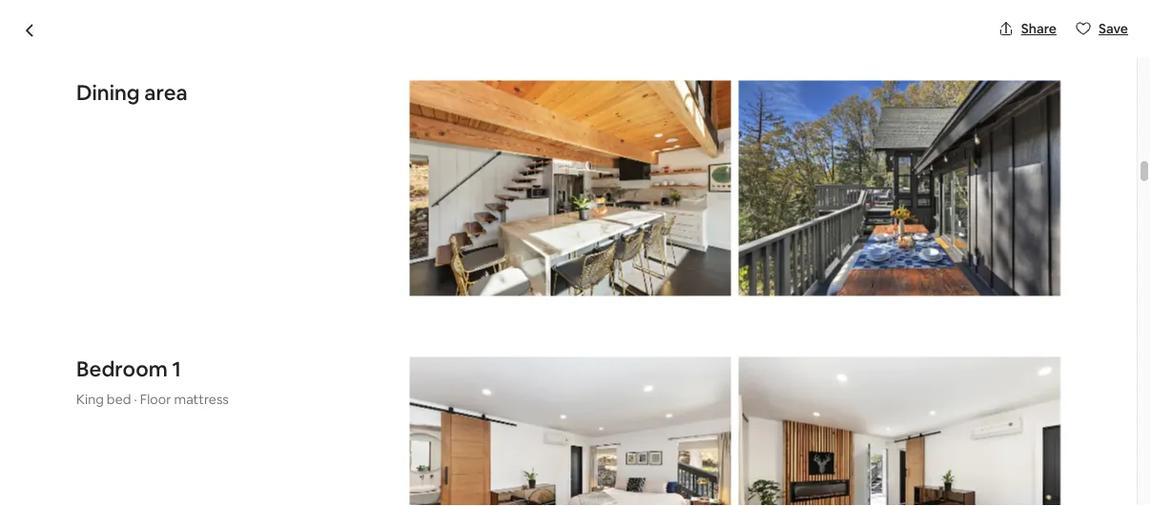 Task type: describe. For each thing, give the bounding box(es) containing it.
a-
[[279, 97, 306, 129]]

bed
[[107, 391, 131, 409]]

1 vertical spatial share button
[[924, 132, 997, 164]]

photo tour dialog
[[0, 0, 1152, 507]]

area
[[144, 80, 188, 107]]

peaceful modern a-frame cabin with a view
[[76, 97, 588, 129]]

bedroom
[[76, 357, 168, 384]]

lake arrowhead, california, united states button
[[307, 136, 568, 158]]

modern
[[183, 97, 273, 129]]

king bed
[[76, 391, 131, 409]]

0 horizontal spatial save
[[1032, 139, 1061, 157]]

exterior view of the house image
[[76, 181, 569, 468]]

1
[[172, 357, 181, 384]]

save button for share button to the bottom
[[1001, 132, 1069, 164]]

california,
[[416, 138, 480, 156]]



Task type: locate. For each thing, give the bounding box(es) containing it.
show all photos button
[[887, 412, 1038, 445]]

bedroom 1 - view from the king bed image
[[739, 358, 1061, 507], [739, 358, 1061, 507]]

0 vertical spatial save
[[1099, 20, 1129, 37]]

show all photos
[[925, 420, 1023, 437]]

dining area
[[76, 80, 188, 107]]

None search field
[[401, 15, 737, 61]]

peaceful
[[76, 97, 177, 129]]

1 vertical spatial save
[[1032, 139, 1061, 157]]

frame
[[306, 97, 379, 129]]

0 vertical spatial share button
[[991, 12, 1065, 45]]

kitchen with island seating and a spacious cooking space image
[[410, 81, 732, 297], [410, 81, 732, 297]]

view
[[534, 97, 588, 129]]

share button
[[991, 12, 1065, 45], [924, 132, 997, 164]]

share for share button to the bottom
[[954, 139, 990, 157]]

1 horizontal spatial share
[[1022, 20, 1057, 37]]

share inside "photo tour" dialog
[[1022, 20, 1057, 37]]

1 vertical spatial share
[[954, 139, 990, 157]]

patio seating with a peaceful hillside view. enjoy your morning coffee outside among the trees. image
[[823, 332, 1061, 468]]

dining
[[76, 80, 140, 107]]

with
[[458, 97, 509, 129]]

lake
[[307, 138, 336, 156]]

a
[[514, 97, 528, 129]]

all
[[962, 420, 976, 437]]

floor mattress
[[140, 391, 229, 409]]

room 1 - king sized bed with an adjoining bathroom image
[[823, 181, 1061, 324], [410, 358, 732, 507], [410, 358, 732, 507]]

outdoor dining area on the deck image
[[739, 81, 1061, 297], [739, 81, 1061, 297]]

floor
[[140, 391, 171, 409]]

save inside "photo tour" dialog
[[1099, 20, 1129, 37]]

save
[[1099, 20, 1129, 37], [1032, 139, 1061, 157]]

king
[[76, 391, 104, 409]]

cozy living room  and fireplace image
[[576, 181, 815, 324]]

cabin
[[384, 97, 452, 129]]

save button for topmost share button
[[1069, 12, 1137, 45]]

show
[[925, 420, 959, 437]]

states
[[528, 138, 568, 156]]

mattress
[[174, 391, 229, 409]]

lake arrowhead, california, united states
[[307, 138, 568, 156]]

0 horizontal spatial share
[[954, 139, 990, 157]]

share for topmost share button
[[1022, 20, 1057, 37]]

kitchen with upgraded appliances and amenities.  everything you need to cook a gourmet meal. image
[[576, 332, 815, 468]]

arrowhead,
[[339, 138, 413, 156]]

united
[[483, 138, 525, 156]]

1 horizontal spatial save
[[1099, 20, 1129, 37]]

1 vertical spatial save button
[[1001, 132, 1069, 164]]

share
[[1022, 20, 1057, 37], [954, 139, 990, 157]]

bedroom 1
[[76, 357, 181, 384]]

save button
[[1069, 12, 1137, 45], [1001, 132, 1069, 164]]

photos
[[979, 420, 1023, 437]]

0 vertical spatial save button
[[1069, 12, 1137, 45]]

save button inside "photo tour" dialog
[[1069, 12, 1137, 45]]

0 vertical spatial share
[[1022, 20, 1057, 37]]



Task type: vqa. For each thing, say whether or not it's contained in the screenshot.
Aline icon
no



